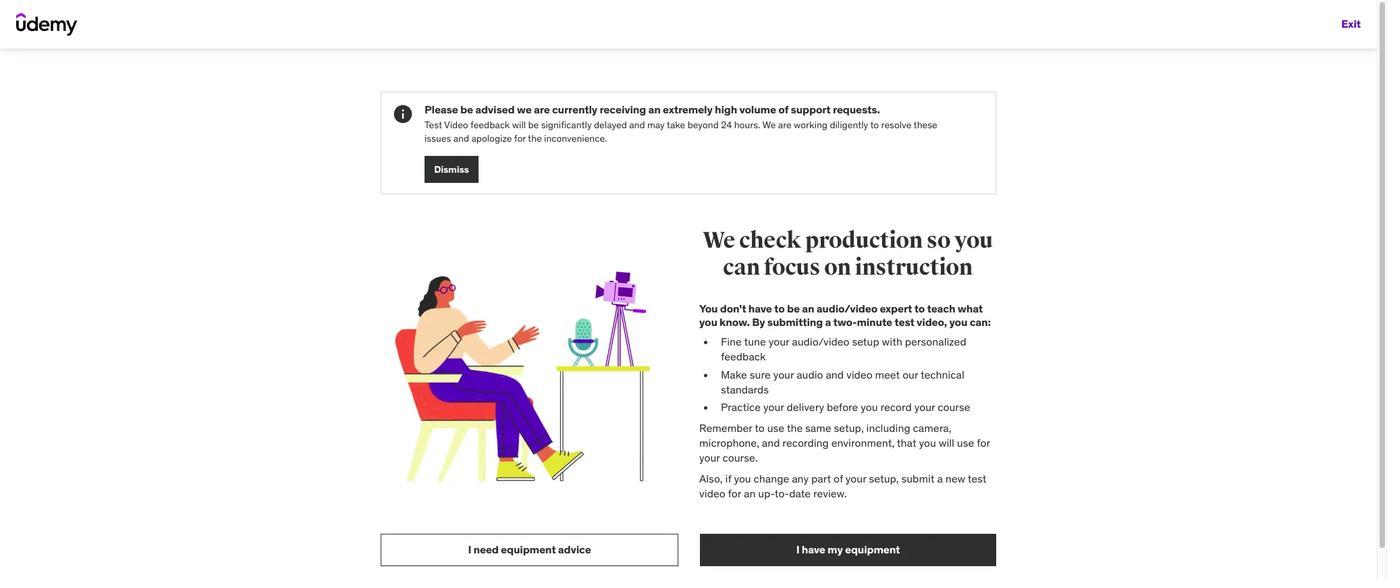 Task type: vqa. For each thing, say whether or not it's contained in the screenshot.
'the' within the Remember to use the same setup, including camera, microphone, and recording environment, that you will use for your course.
yes



Task type: locate. For each thing, give the bounding box(es) containing it.
teach
[[927, 302, 956, 316]]

audio/video down two-
[[792, 335, 850, 348]]

before
[[827, 401, 859, 414]]

be up the video
[[461, 103, 473, 116]]

you right so
[[955, 226, 993, 255]]

you
[[700, 302, 718, 316]]

and inside remember to use the same setup, including camera, microphone, and recording environment, that you will use for your course.
[[762, 436, 780, 450]]

equipment inside button
[[845, 543, 900, 556]]

of
[[779, 103, 789, 116], [834, 472, 843, 485]]

to down practice
[[755, 421, 765, 435]]

0 vertical spatial the
[[528, 132, 542, 144]]

of right the part
[[834, 472, 843, 485]]

have inside button
[[802, 543, 826, 556]]

what
[[958, 302, 983, 316]]

a
[[825, 315, 831, 329], [937, 472, 943, 485]]

you right if
[[734, 472, 751, 485]]

1 i from the left
[[468, 543, 471, 556]]

1 horizontal spatial video
[[847, 368, 873, 381]]

be right by on the right of page
[[787, 302, 800, 316]]

1 horizontal spatial equipment
[[845, 543, 900, 556]]

2 horizontal spatial be
[[787, 302, 800, 316]]

beyond
[[688, 119, 719, 131]]

have right don't
[[749, 302, 772, 316]]

you down camera,
[[919, 436, 936, 450]]

extremely
[[663, 103, 713, 116]]

1 vertical spatial of
[[834, 472, 843, 485]]

0 horizontal spatial setup,
[[834, 421, 864, 435]]

diligently
[[830, 119, 869, 131]]

exit button
[[1342, 8, 1361, 41]]

to inside remember to use the same setup, including camera, microphone, and recording environment, that you will use for your course.
[[755, 421, 765, 435]]

0 vertical spatial for
[[514, 132, 526, 144]]

0 vertical spatial we
[[763, 119, 776, 131]]

will down camera,
[[939, 436, 955, 450]]

1 horizontal spatial of
[[834, 472, 843, 485]]

course.
[[723, 451, 758, 465]]

an left two-
[[802, 302, 815, 316]]

the
[[528, 132, 542, 144], [787, 421, 803, 435]]

0 horizontal spatial feedback
[[471, 119, 510, 131]]

2 vertical spatial be
[[787, 302, 800, 316]]

to left resolve
[[871, 119, 879, 131]]

need
[[474, 543, 499, 556]]

video down 'also,' on the right of the page
[[700, 487, 726, 501]]

and down the video
[[454, 132, 469, 144]]

course
[[938, 401, 971, 414]]

of right volume
[[779, 103, 789, 116]]

to right by on the right of page
[[775, 302, 785, 316]]

1 vertical spatial for
[[977, 436, 990, 450]]

2 horizontal spatial for
[[977, 436, 990, 450]]

an inside please be advised we are currently receiving an extremely high volume of support requests. test video feedback will be significantly delayed and may take beyond 24 hours. we are working diligently to resolve these issues and apologize for the inconvenience.
[[649, 103, 661, 116]]

1 vertical spatial an
[[802, 302, 815, 316]]

0 vertical spatial feedback
[[471, 119, 510, 131]]

you left record
[[861, 401, 878, 414]]

0 horizontal spatial of
[[779, 103, 789, 116]]

i need equipment advice link
[[381, 534, 679, 566]]

for inside also, if you change any part of your setup, submit a new test video for an up-to-date review.
[[728, 487, 741, 501]]

so
[[927, 226, 951, 255]]

video inside also, if you change any part of your setup, submit a new test video for an up-to-date review.
[[700, 487, 726, 501]]

will down we
[[512, 119, 526, 131]]

1 horizontal spatial are
[[778, 119, 792, 131]]

1 horizontal spatial for
[[728, 487, 741, 501]]

including
[[867, 421, 911, 435]]

the inside remember to use the same setup, including camera, microphone, and recording environment, that you will use for your course.
[[787, 421, 803, 435]]

feedback up apologize
[[471, 119, 510, 131]]

you inside remember to use the same setup, including camera, microphone, and recording environment, that you will use for your course.
[[919, 436, 936, 450]]

1 equipment from the left
[[501, 543, 556, 556]]

we left the "check"
[[703, 226, 735, 255]]

your up 'also,' on the right of the page
[[700, 451, 720, 465]]

use up 'recording'
[[767, 421, 785, 435]]

receiving
[[600, 103, 646, 116]]

i left need
[[468, 543, 471, 556]]

1 vertical spatial have
[[802, 543, 826, 556]]

your up camera,
[[915, 401, 935, 414]]

2 vertical spatial an
[[744, 487, 756, 501]]

video,
[[917, 315, 947, 329]]

2 vertical spatial for
[[728, 487, 741, 501]]

0 vertical spatial be
[[461, 103, 473, 116]]

your right sure
[[774, 368, 794, 381]]

feedback inside you don't have to be an audio/video expert to teach what you know. by submitting a two-minute test video, you can: fine tune your audio/video setup with personalized feedback make sure your audio and video meet our technical standards practice your delivery before you record your course
[[721, 350, 766, 363]]

1 vertical spatial setup,
[[869, 472, 899, 485]]

1 horizontal spatial an
[[744, 487, 756, 501]]

a left new
[[937, 472, 943, 485]]

i have my equipment button
[[700, 534, 997, 566]]

advice
[[558, 543, 591, 556]]

for inside remember to use the same setup, including camera, microphone, and recording environment, that you will use for your course.
[[977, 436, 990, 450]]

test
[[895, 315, 915, 329], [968, 472, 987, 485]]

2 i from the left
[[797, 543, 800, 556]]

1 horizontal spatial be
[[528, 119, 539, 131]]

0 horizontal spatial a
[[825, 315, 831, 329]]

1 vertical spatial video
[[700, 487, 726, 501]]

an
[[649, 103, 661, 116], [802, 302, 815, 316], [744, 487, 756, 501]]

i have my equipment
[[797, 543, 900, 556]]

1 horizontal spatial have
[[802, 543, 826, 556]]

and
[[629, 119, 645, 131], [454, 132, 469, 144], [826, 368, 844, 381], [762, 436, 780, 450]]

and left 'recording'
[[762, 436, 780, 450]]

for
[[514, 132, 526, 144], [977, 436, 990, 450], [728, 487, 741, 501]]

1 horizontal spatial we
[[763, 119, 776, 131]]

your inside also, if you change any part of your setup, submit a new test video for an up-to-date review.
[[846, 472, 867, 485]]

use up new
[[957, 436, 975, 450]]

personalized
[[905, 335, 967, 348]]

0 horizontal spatial are
[[534, 103, 550, 116]]

feedback inside please be advised we are currently receiving an extremely high volume of support requests. test video feedback will be significantly delayed and may take beyond 24 hours. we are working diligently to resolve these issues and apologize for the inconvenience.
[[471, 119, 510, 131]]

dismiss button
[[425, 156, 479, 183]]

0 vertical spatial a
[[825, 315, 831, 329]]

use
[[767, 421, 785, 435], [957, 436, 975, 450]]

environment,
[[832, 436, 895, 450]]

1 vertical spatial will
[[939, 436, 955, 450]]

0 horizontal spatial will
[[512, 119, 526, 131]]

please be advised we are currently receiving an extremely high volume of support requests. test video feedback will be significantly delayed and may take beyond 24 hours. we are working diligently to resolve these issues and apologize for the inconvenience.
[[425, 103, 938, 144]]

i left my
[[797, 543, 800, 556]]

0 vertical spatial test
[[895, 315, 915, 329]]

are right we
[[534, 103, 550, 116]]

1 horizontal spatial i
[[797, 543, 800, 556]]

i for i have my equipment
[[797, 543, 800, 556]]

0 horizontal spatial video
[[700, 487, 726, 501]]

your right the tune
[[769, 335, 790, 348]]

your left 'delivery'
[[764, 401, 784, 414]]

0 horizontal spatial equipment
[[501, 543, 556, 556]]

video
[[847, 368, 873, 381], [700, 487, 726, 501]]

of inside please be advised we are currently receiving an extremely high volume of support requests. test video feedback will be significantly delayed and may take beyond 24 hours. we are working diligently to resolve these issues and apologize for the inconvenience.
[[779, 103, 789, 116]]

audio/video
[[817, 302, 878, 316], [792, 335, 850, 348]]

new
[[946, 472, 966, 485]]

i inside button
[[797, 543, 800, 556]]

setup, up environment, at the bottom
[[834, 421, 864, 435]]

may
[[647, 119, 665, 131]]

0 vertical spatial of
[[779, 103, 789, 116]]

udemy image
[[16, 13, 78, 36]]

0 vertical spatial have
[[749, 302, 772, 316]]

your inside remember to use the same setup, including camera, microphone, and recording environment, that you will use for your course.
[[700, 451, 720, 465]]

significantly
[[541, 119, 592, 131]]

the down we
[[528, 132, 542, 144]]

0 vertical spatial an
[[649, 103, 661, 116]]

your
[[769, 335, 790, 348], [774, 368, 794, 381], [764, 401, 784, 414], [915, 401, 935, 414], [700, 451, 720, 465], [846, 472, 867, 485]]

submitting
[[768, 315, 823, 329]]

your up review.
[[846, 472, 867, 485]]

have left my
[[802, 543, 826, 556]]

standards
[[721, 383, 769, 396]]

1 horizontal spatial feedback
[[721, 350, 766, 363]]

1 vertical spatial test
[[968, 472, 987, 485]]

i inside "link"
[[468, 543, 471, 556]]

0 horizontal spatial for
[[514, 132, 526, 144]]

2 horizontal spatial an
[[802, 302, 815, 316]]

setup, left submit
[[869, 472, 899, 485]]

know.
[[720, 315, 750, 329]]

audio
[[797, 368, 823, 381]]

be down we
[[528, 119, 539, 131]]

the up 'recording'
[[787, 421, 803, 435]]

review.
[[814, 487, 847, 501]]

to inside please be advised we are currently receiving an extremely high volume of support requests. test video feedback will be significantly delayed and may take beyond 24 hours. we are working diligently to resolve these issues and apologize for the inconvenience.
[[871, 119, 879, 131]]

are
[[534, 103, 550, 116], [778, 119, 792, 131]]

1 vertical spatial feedback
[[721, 350, 766, 363]]

to
[[871, 119, 879, 131], [775, 302, 785, 316], [915, 302, 925, 316], [755, 421, 765, 435]]

0 horizontal spatial use
[[767, 421, 785, 435]]

0 horizontal spatial be
[[461, 103, 473, 116]]

0 vertical spatial will
[[512, 119, 526, 131]]

0 horizontal spatial the
[[528, 132, 542, 144]]

2 equipment from the left
[[845, 543, 900, 556]]

and right audio
[[826, 368, 844, 381]]

1 horizontal spatial a
[[937, 472, 943, 485]]

0 vertical spatial use
[[767, 421, 785, 435]]

video left meet
[[847, 368, 873, 381]]

1 horizontal spatial will
[[939, 436, 955, 450]]

are left working
[[778, 119, 792, 131]]

test up with
[[895, 315, 915, 329]]

equipment inside "link"
[[501, 543, 556, 556]]

a left two-
[[825, 315, 831, 329]]

24
[[721, 119, 732, 131]]

up-
[[758, 487, 775, 501]]

1 vertical spatial be
[[528, 119, 539, 131]]

1 vertical spatial use
[[957, 436, 975, 450]]

1 horizontal spatial setup,
[[869, 472, 899, 485]]

audio/video up "setup"
[[817, 302, 878, 316]]

1 horizontal spatial test
[[968, 472, 987, 485]]

an left up-
[[744, 487, 756, 501]]

fine
[[721, 335, 742, 348]]

will
[[512, 119, 526, 131], [939, 436, 955, 450]]

we
[[763, 119, 776, 131], [703, 226, 735, 255]]

date
[[789, 487, 811, 501]]

0 horizontal spatial an
[[649, 103, 661, 116]]

1 horizontal spatial the
[[787, 421, 803, 435]]

0 horizontal spatial i
[[468, 543, 471, 556]]

0 vertical spatial video
[[847, 368, 873, 381]]

equipment right my
[[845, 543, 900, 556]]

video inside you don't have to be an audio/video expert to teach what you know. by submitting a two-minute test video, you can: fine tune your audio/video setup with personalized feedback make sure your audio and video meet our technical standards practice your delivery before you record your course
[[847, 368, 873, 381]]

feedback down the tune
[[721, 350, 766, 363]]

if
[[726, 472, 732, 485]]

inconvenience.
[[544, 132, 607, 144]]

1 vertical spatial the
[[787, 421, 803, 435]]

1 horizontal spatial use
[[957, 436, 975, 450]]

a inside you don't have to be an audio/video expert to teach what you know. by submitting a two-minute test video, you can: fine tune your audio/video setup with personalized feedback make sure your audio and video meet our technical standards practice your delivery before you record your course
[[825, 315, 831, 329]]

1 vertical spatial a
[[937, 472, 943, 485]]

0 vertical spatial setup,
[[834, 421, 864, 435]]

0 horizontal spatial we
[[703, 226, 735, 255]]

an up may
[[649, 103, 661, 116]]

equipment right need
[[501, 543, 556, 556]]

setup,
[[834, 421, 864, 435], [869, 472, 899, 485]]

0 horizontal spatial test
[[895, 315, 915, 329]]

test inside also, if you change any part of your setup, submit a new test video for an up-to-date review.
[[968, 472, 987, 485]]

you
[[955, 226, 993, 255], [700, 315, 718, 329], [950, 315, 968, 329], [861, 401, 878, 414], [919, 436, 936, 450], [734, 472, 751, 485]]

you left can:
[[950, 315, 968, 329]]

we down volume
[[763, 119, 776, 131]]

test right new
[[968, 472, 987, 485]]

0 horizontal spatial have
[[749, 302, 772, 316]]

1 vertical spatial we
[[703, 226, 735, 255]]

be
[[461, 103, 473, 116], [528, 119, 539, 131], [787, 302, 800, 316]]

i
[[468, 543, 471, 556], [797, 543, 800, 556]]

requests.
[[833, 103, 880, 116]]

focus
[[764, 253, 820, 282]]

you inside also, if you change any part of your setup, submit a new test video for an up-to-date review.
[[734, 472, 751, 485]]

equipment
[[501, 543, 556, 556], [845, 543, 900, 556]]



Task type: describe. For each thing, give the bounding box(es) containing it.
setup, inside remember to use the same setup, including camera, microphone, and recording environment, that you will use for your course.
[[834, 421, 864, 435]]

meet
[[875, 368, 900, 381]]

camera,
[[913, 421, 952, 435]]

our
[[903, 368, 919, 381]]

exit
[[1342, 17, 1361, 31]]

high
[[715, 103, 737, 116]]

an inside also, if you change any part of your setup, submit a new test video for an up-to-date review.
[[744, 487, 756, 501]]

my
[[828, 543, 843, 556]]

change
[[754, 472, 790, 485]]

with
[[882, 335, 903, 348]]

issues
[[425, 132, 451, 144]]

can:
[[970, 315, 991, 329]]

to left teach
[[915, 302, 925, 316]]

the inside please be advised we are currently receiving an extremely high volume of support requests. test video feedback will be significantly delayed and may take beyond 24 hours. we are working diligently to resolve these issues and apologize for the inconvenience.
[[528, 132, 542, 144]]

also,
[[700, 472, 723, 485]]

make
[[721, 368, 747, 381]]

by
[[752, 315, 765, 329]]

apologize
[[472, 132, 512, 144]]

tune
[[744, 335, 766, 348]]

be inside you don't have to be an audio/video expert to teach what you know. by submitting a two-minute test video, you can: fine tune your audio/video setup with personalized feedback make sure your audio and video meet our technical standards practice your delivery before you record your course
[[787, 302, 800, 316]]

minute
[[857, 315, 893, 329]]

1 vertical spatial audio/video
[[792, 335, 850, 348]]

practice
[[721, 401, 761, 414]]

recording
[[783, 436, 829, 450]]

and left may
[[629, 119, 645, 131]]

i need equipment advice
[[468, 543, 591, 556]]

microphone,
[[700, 436, 760, 450]]

of inside also, if you change any part of your setup, submit a new test video for an up-to-date review.
[[834, 472, 843, 485]]

two-
[[834, 315, 857, 329]]

you left "know."
[[700, 315, 718, 329]]

for inside please be advised we are currently receiving an extremely high volume of support requests. test video feedback will be significantly delayed and may take beyond 24 hours. we are working diligently to resolve these issues and apologize for the inconvenience.
[[514, 132, 526, 144]]

video
[[444, 119, 468, 131]]

take
[[667, 119, 686, 131]]

will inside remember to use the same setup, including camera, microphone, and recording environment, that you will use for your course.
[[939, 436, 955, 450]]

0 vertical spatial audio/video
[[817, 302, 878, 316]]

setup, inside also, if you change any part of your setup, submit a new test video for an up-to-date review.
[[869, 472, 899, 485]]

any
[[792, 472, 809, 485]]

we inside we check production so you can focus on instruction
[[703, 226, 735, 255]]

setup
[[852, 335, 880, 348]]

to-
[[775, 487, 789, 501]]

test inside you don't have to be an audio/video expert to teach what you know. by submitting a two-minute test video, you can: fine tune your audio/video setup with personalized feedback make sure your audio and video meet our technical standards practice your delivery before you record your course
[[895, 315, 915, 329]]

that
[[897, 436, 917, 450]]

production
[[806, 226, 923, 255]]

please
[[425, 103, 458, 116]]

can
[[723, 253, 760, 282]]

we check production so you can focus on instruction
[[703, 226, 993, 282]]

delayed
[[594, 119, 627, 131]]

working
[[794, 119, 828, 131]]

dismiss
[[434, 163, 469, 176]]

sure
[[750, 368, 771, 381]]

we
[[517, 103, 532, 116]]

resolve
[[882, 119, 912, 131]]

don't
[[720, 302, 746, 316]]

submit
[[902, 472, 935, 485]]

remember to use the same setup, including camera, microphone, and recording environment, that you will use for your course.
[[700, 421, 990, 465]]

we inside please be advised we are currently receiving an extremely high volume of support requests. test video feedback will be significantly delayed and may take beyond 24 hours. we are working diligently to resolve these issues and apologize for the inconvenience.
[[763, 119, 776, 131]]

0 vertical spatial are
[[534, 103, 550, 116]]

on
[[824, 253, 851, 282]]

you inside we check production so you can focus on instruction
[[955, 226, 993, 255]]

delivery
[[787, 401, 824, 414]]

record
[[881, 401, 912, 414]]

instruction
[[855, 253, 973, 282]]

same
[[806, 421, 832, 435]]

volume
[[740, 103, 776, 116]]

you don't have to be an audio/video expert to teach what you know. by submitting a two-minute test video, you can: fine tune your audio/video setup with personalized feedback make sure your audio and video meet our technical standards practice your delivery before you record your course
[[700, 302, 991, 414]]

expert
[[880, 302, 912, 316]]

test
[[425, 119, 442, 131]]

check
[[739, 226, 802, 255]]

part
[[812, 472, 831, 485]]

currently
[[552, 103, 598, 116]]

these
[[914, 119, 938, 131]]

have inside you don't have to be an audio/video expert to teach what you know. by submitting a two-minute test video, you can: fine tune your audio/video setup with personalized feedback make sure your audio and video meet our technical standards practice your delivery before you record your course
[[749, 302, 772, 316]]

hours.
[[734, 119, 761, 131]]

remember
[[700, 421, 753, 435]]

a inside also, if you change any part of your setup, submit a new test video for an up-to-date review.
[[937, 472, 943, 485]]

advised
[[476, 103, 515, 116]]

also, if you change any part of your setup, submit a new test video for an up-to-date review.
[[700, 472, 987, 501]]

an inside you don't have to be an audio/video expert to teach what you know. by submitting a two-minute test video, you can: fine tune your audio/video setup with personalized feedback make sure your audio and video meet our technical standards practice your delivery before you record your course
[[802, 302, 815, 316]]

i for i need equipment advice
[[468, 543, 471, 556]]

technical
[[921, 368, 965, 381]]

will inside please be advised we are currently receiving an extremely high volume of support requests. test video feedback will be significantly delayed and may take beyond 24 hours. we are working diligently to resolve these issues and apologize for the inconvenience.
[[512, 119, 526, 131]]

support
[[791, 103, 831, 116]]

1 vertical spatial are
[[778, 119, 792, 131]]

and inside you don't have to be an audio/video expert to teach what you know. by submitting a two-minute test video, you can: fine tune your audio/video setup with personalized feedback make sure your audio and video meet our technical standards practice your delivery before you record your course
[[826, 368, 844, 381]]



